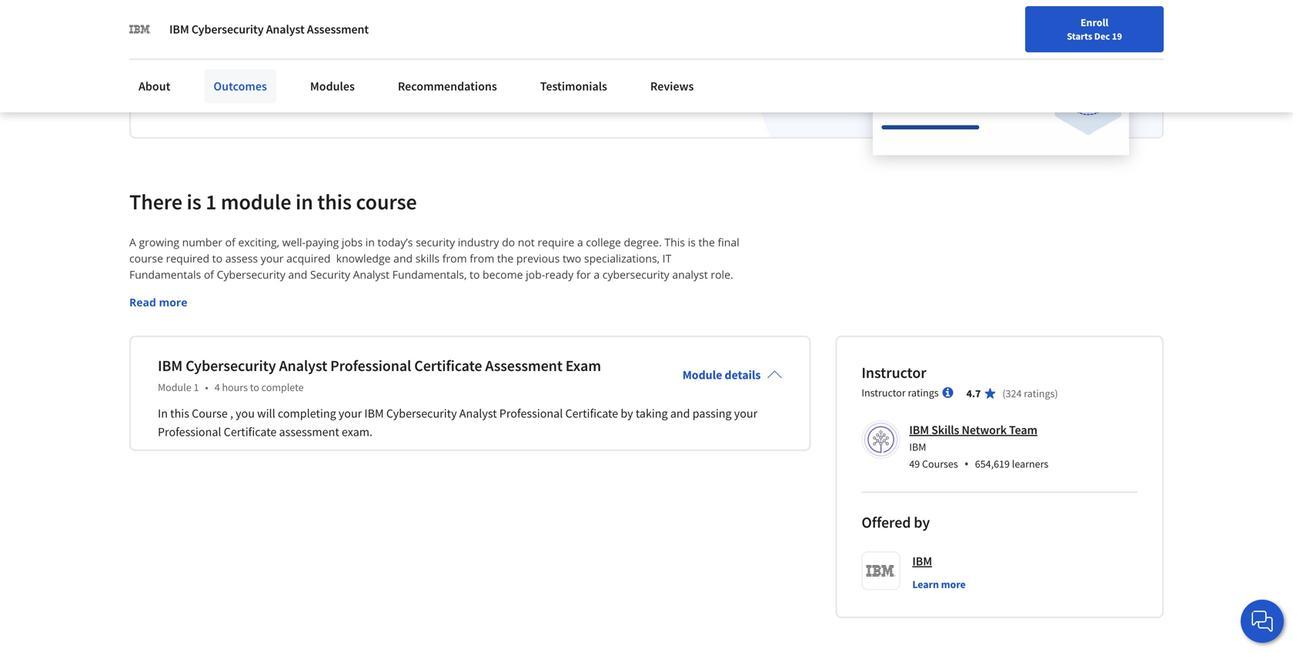 Task type: locate. For each thing, give the bounding box(es) containing it.
more right learn
[[941, 578, 966, 592]]

1 vertical spatial professional
[[500, 406, 563, 421]]

1 vertical spatial 1
[[194, 381, 199, 394]]

you
[[236, 406, 255, 421]]

1 horizontal spatial of
[[225, 235, 236, 250]]

2 vertical spatial this
[[170, 406, 189, 421]]

ibm cybersecurity analyst assessment
[[169, 22, 369, 37]]

more for learn more
[[941, 578, 966, 592]]

ibm inside in this course , you will completing your ibm cybersecurity analyst professional certificate by taking and passing your professional certificate assessment exam.
[[365, 406, 384, 421]]

ibm up in
[[158, 356, 183, 376]]

0 horizontal spatial course
[[129, 251, 163, 266]]

completing
[[278, 406, 336, 421]]

1 horizontal spatial certificate
[[414, 356, 482, 376]]

cybersecurity down ibm cybersecurity analyst professional certificate assessment exam module 1 • 4 hours to complete
[[386, 406, 457, 421]]

ibm skills network team link
[[910, 423, 1038, 438]]

0 horizontal spatial assessment
[[307, 22, 369, 37]]

there
[[129, 188, 182, 215]]

• left 4
[[205, 381, 208, 394]]

exciting,
[[238, 235, 280, 250]]

on
[[197, 93, 211, 108]]

a
[[202, 33, 213, 60], [577, 235, 583, 250], [594, 267, 600, 282]]

or
[[424, 74, 434, 89]]

cybersecurity inside ibm cybersecurity analyst professional certificate assessment exam module 1 • 4 hours to complete
[[186, 356, 276, 376]]

• inside ibm cybersecurity analyst professional certificate assessment exam module 1 • 4 hours to complete
[[205, 381, 208, 394]]

to down number
[[212, 251, 223, 266]]

fundamentals
[[129, 267, 201, 282]]

1 vertical spatial in
[[296, 188, 313, 215]]

is right there
[[187, 188, 202, 215]]

2 horizontal spatial professional
[[500, 406, 563, 421]]

0 horizontal spatial by
[[621, 406, 633, 421]]

instructor up ibm skills network team image
[[862, 386, 906, 400]]

ibm up learn
[[913, 554, 933, 569]]

in down linkedin
[[303, 93, 313, 108]]

recommendations
[[398, 79, 497, 94]]

1 horizontal spatial module
[[683, 367, 723, 383]]

course down growing
[[129, 251, 163, 266]]

2 vertical spatial professional
[[158, 424, 221, 440]]

1 horizontal spatial assessment
[[485, 356, 563, 376]]

0 horizontal spatial from
[[443, 251, 467, 266]]

1 vertical spatial assessment
[[485, 356, 563, 376]]

,
[[230, 406, 233, 421]]

learners
[[1012, 457, 1049, 471]]

is
[[187, 188, 202, 215], [688, 235, 696, 250]]

certificate inside ibm cybersecurity analyst professional certificate assessment exam module 1 • 4 hours to complete
[[414, 356, 482, 376]]

2 vertical spatial in
[[366, 235, 375, 250]]

this inside in this course , you will completing your ibm cybersecurity analyst professional certificate by taking and passing your professional certificate assessment exam.
[[170, 406, 189, 421]]

become
[[483, 267, 523, 282]]

this for course
[[170, 406, 189, 421]]

assessment
[[279, 424, 339, 440]]

by left taking
[[621, 406, 633, 421]]

0 vertical spatial professional
[[330, 356, 411, 376]]

ibm for ibm cybersecurity analyst assessment
[[169, 22, 189, 37]]

and right taking
[[671, 406, 690, 421]]

cybersecurity up credential
[[192, 22, 264, 37]]

ratings up skills
[[908, 386, 939, 400]]

certificate down 'you'
[[224, 424, 277, 440]]

offered
[[862, 513, 911, 532]]

this
[[178, 74, 197, 89], [317, 188, 352, 215], [170, 406, 189, 421]]

assessment
[[307, 22, 369, 37], [485, 356, 563, 376]]

2 instructor from the top
[[862, 386, 906, 400]]

0 vertical spatial in
[[303, 93, 313, 108]]

1 vertical spatial •
[[965, 456, 969, 472]]

ibm skills network team image
[[864, 423, 898, 457]]

module up in
[[158, 381, 191, 394]]

1 vertical spatial is
[[688, 235, 696, 250]]

1 horizontal spatial is
[[688, 235, 696, 250]]

1 vertical spatial course
[[129, 251, 163, 266]]

a right earn
[[202, 33, 213, 60]]

in up knowledge
[[366, 235, 375, 250]]

starts
[[1067, 30, 1093, 42]]

0 horizontal spatial module
[[158, 381, 191, 394]]

0 vertical spatial more
[[159, 295, 188, 310]]

1 up number
[[206, 188, 217, 215]]

the
[[699, 235, 715, 250], [497, 251, 514, 266]]

to up media
[[254, 74, 265, 89]]

1 left 4
[[194, 381, 199, 394]]

to right hours
[[250, 381, 259, 394]]

more inside button
[[159, 295, 188, 310]]

security
[[310, 267, 350, 282]]

0 horizontal spatial is
[[187, 188, 202, 215]]

1 horizontal spatial 1
[[206, 188, 217, 215]]

1 vertical spatial of
[[204, 267, 214, 282]]

• inside ibm skills network team ibm 49 courses • 654,619 learners
[[965, 456, 969, 472]]

in inside a growing number of exciting, well-paying jobs in today's security industry do not require a college degree. this is the final course required to assess your acquired  knowledge and skills from from the previous two specializations, it fundamentals of cybersecurity and security analyst fundamentals, to become job-ready for a cybersecurity analyst role.
[[366, 235, 375, 250]]

1 vertical spatial a
[[577, 235, 583, 250]]

your up media
[[268, 74, 291, 89]]

reviews link
[[641, 69, 703, 103]]

0 vertical spatial a
[[202, 33, 213, 60]]

your down exciting,
[[261, 251, 284, 266]]

2 vertical spatial a
[[594, 267, 600, 282]]

testimonials
[[540, 79, 608, 94]]

module
[[683, 367, 723, 383], [158, 381, 191, 394]]

more inside button
[[941, 578, 966, 592]]

cv
[[437, 74, 450, 89]]

from down industry
[[470, 251, 495, 266]]

fundamentals,
[[393, 267, 467, 282]]

cybersecurity
[[603, 267, 670, 282]]

chat with us image
[[1251, 609, 1275, 634]]

this for credential
[[178, 74, 197, 89]]

0 vertical spatial certificate
[[414, 356, 482, 376]]

certificate up in this course , you will completing your ibm cybersecurity analyst professional certificate by taking and passing your professional certificate assessment exam. at bottom
[[414, 356, 482, 376]]

role.
[[711, 267, 734, 282]]

this up it
[[178, 74, 197, 89]]

testimonials link
[[531, 69, 617, 103]]

0 horizontal spatial more
[[159, 295, 188, 310]]

this inside add this credential to your linkedin profile, resume, or cv share it on social media and in your performance review
[[178, 74, 197, 89]]

assessment left exam
[[485, 356, 563, 376]]

english button
[[970, 31, 1063, 81]]

modules
[[310, 79, 355, 94]]

1
[[206, 188, 217, 215], [194, 381, 199, 394]]

2 horizontal spatial a
[[594, 267, 600, 282]]

0 vertical spatial by
[[621, 406, 633, 421]]

the left final
[[699, 235, 715, 250]]

cybersecurity up hours
[[186, 356, 276, 376]]

enroll starts dec 19
[[1067, 15, 1123, 42]]

courses
[[923, 457, 958, 471]]

1 vertical spatial by
[[914, 513, 930, 532]]

1 horizontal spatial ratings
[[1024, 387, 1055, 401]]

in
[[303, 93, 313, 108], [296, 188, 313, 215], [366, 235, 375, 250]]

0 vertical spatial the
[[699, 235, 715, 250]]

coursera career certificate image
[[873, 0, 1130, 155]]

0 horizontal spatial •
[[205, 381, 208, 394]]

None search field
[[219, 40, 589, 71]]

course up today's
[[356, 188, 417, 215]]

ibm up 49
[[910, 440, 927, 454]]

0 horizontal spatial of
[[204, 267, 214, 282]]

0 vertical spatial instructor
[[862, 363, 927, 382]]

1 inside ibm cybersecurity analyst professional certificate assessment exam module 1 • 4 hours to complete
[[194, 381, 199, 394]]

knowledge
[[336, 251, 391, 266]]

2 horizontal spatial certificate
[[566, 406, 618, 421]]

1 horizontal spatial course
[[356, 188, 417, 215]]

module up passing
[[683, 367, 723, 383]]

earn
[[156, 33, 198, 60]]

2 from from the left
[[470, 251, 495, 266]]

it
[[188, 93, 195, 108]]

the up become
[[497, 251, 514, 266]]

0 horizontal spatial 1
[[194, 381, 199, 394]]

• left 654,619
[[965, 456, 969, 472]]

4
[[215, 381, 220, 394]]

analyst
[[266, 22, 305, 37], [353, 267, 390, 282], [279, 356, 327, 376], [460, 406, 497, 421]]

from down security
[[443, 251, 467, 266]]

hours
[[222, 381, 248, 394]]

by right offered
[[914, 513, 930, 532]]

ratings right 324
[[1024, 387, 1055, 401]]

instructor up instructor ratings
[[862, 363, 927, 382]]

0 vertical spatial is
[[187, 188, 202, 215]]

by
[[621, 406, 633, 421], [914, 513, 930, 532]]

from
[[443, 251, 467, 266], [470, 251, 495, 266]]

this up paying
[[317, 188, 352, 215]]

of down required
[[204, 267, 214, 282]]

cybersecurity
[[192, 22, 264, 37], [217, 267, 285, 282], [186, 356, 276, 376], [386, 406, 457, 421]]

this right in
[[170, 406, 189, 421]]

professional
[[330, 356, 411, 376], [500, 406, 563, 421], [158, 424, 221, 440]]

•
[[205, 381, 208, 394], [965, 456, 969, 472]]

certificate down exam
[[566, 406, 618, 421]]

to
[[254, 74, 265, 89], [212, 251, 223, 266], [470, 267, 480, 282], [250, 381, 259, 394]]

more
[[159, 295, 188, 310], [941, 578, 966, 592]]

assessment up profile,
[[307, 22, 369, 37]]

1 vertical spatial the
[[497, 251, 514, 266]]

credential
[[200, 74, 252, 89]]

media
[[246, 93, 278, 108]]

more for read more
[[159, 295, 188, 310]]

it
[[663, 251, 672, 266]]

certificate
[[280, 33, 372, 60]]

1 horizontal spatial professional
[[330, 356, 411, 376]]

and
[[280, 93, 300, 108], [394, 251, 413, 266], [288, 267, 308, 282], [671, 406, 690, 421]]

1 horizontal spatial a
[[577, 235, 583, 250]]

1 horizontal spatial more
[[941, 578, 966, 592]]

of up assess
[[225, 235, 236, 250]]

ibm left skills
[[910, 423, 929, 438]]

cybersecurity down assess
[[217, 267, 285, 282]]

0 vertical spatial this
[[178, 74, 197, 89]]

in up well-
[[296, 188, 313, 215]]

ibm up exam.
[[365, 406, 384, 421]]

course inside a growing number of exciting, well-paying jobs in today's security industry do not require a college degree. this is the final course required to assess your acquired  knowledge and skills from from the previous two specializations, it fundamentals of cybersecurity and security analyst fundamentals, to become job-ready for a cybersecurity analyst role.
[[129, 251, 163, 266]]

certificate
[[414, 356, 482, 376], [566, 406, 618, 421], [224, 424, 277, 440]]

to left become
[[470, 267, 480, 282]]

ibm right ibm image
[[169, 22, 189, 37]]

acquired
[[287, 251, 331, 266]]

2 vertical spatial certificate
[[224, 424, 277, 440]]

1 vertical spatial more
[[941, 578, 966, 592]]

a right for
[[594, 267, 600, 282]]

ibm cybersecurity analyst professional certificate assessment exam module 1 • 4 hours to complete
[[158, 356, 601, 394]]

0 horizontal spatial professional
[[158, 424, 221, 440]]

more down fundamentals
[[159, 295, 188, 310]]

1 instructor from the top
[[862, 363, 927, 382]]

0 vertical spatial •
[[205, 381, 208, 394]]

is right this at the right top of page
[[688, 235, 696, 250]]

offered by
[[862, 513, 930, 532]]

1 horizontal spatial from
[[470, 251, 495, 266]]

ibm inside ibm cybersecurity analyst professional certificate assessment exam module 1 • 4 hours to complete
[[158, 356, 183, 376]]

a up the two
[[577, 235, 583, 250]]

ibm
[[169, 22, 189, 37], [158, 356, 183, 376], [365, 406, 384, 421], [910, 423, 929, 438], [910, 440, 927, 454], [913, 554, 933, 569]]

industry
[[458, 235, 499, 250]]

find
[[866, 49, 886, 62]]

1 vertical spatial instructor
[[862, 386, 906, 400]]

course
[[356, 188, 417, 215], [129, 251, 163, 266]]

and right media
[[280, 93, 300, 108]]

0 horizontal spatial the
[[497, 251, 514, 266]]

1 horizontal spatial •
[[965, 456, 969, 472]]

0 horizontal spatial a
[[202, 33, 213, 60]]

1 horizontal spatial the
[[699, 235, 715, 250]]

ratings
[[908, 386, 939, 400], [1024, 387, 1055, 401]]



Task type: describe. For each thing, give the bounding box(es) containing it.
instructor for instructor ratings
[[862, 386, 906, 400]]

require
[[538, 235, 575, 250]]

and inside add this credential to your linkedin profile, resume, or cv share it on social media and in your performance review
[[280, 93, 300, 108]]

instructor for instructor
[[862, 363, 927, 382]]

add this credential to your linkedin profile, resume, or cv share it on social media and in your performance review
[[156, 74, 450, 108]]

0 vertical spatial assessment
[[307, 22, 369, 37]]

enroll
[[1081, 15, 1109, 29]]

4.7
[[967, 387, 981, 401]]

and inside in this course , you will completing your ibm cybersecurity analyst professional certificate by taking and passing your professional certificate assessment exam.
[[671, 406, 690, 421]]

assessment inside ibm cybersecurity analyst professional certificate assessment exam module 1 • 4 hours to complete
[[485, 356, 563, 376]]

for
[[577, 267, 591, 282]]

1 vertical spatial this
[[317, 188, 352, 215]]

ibm for ibm
[[913, 554, 933, 569]]

network
[[962, 423, 1007, 438]]

analyst inside in this course , you will completing your ibm cybersecurity analyst professional certificate by taking and passing your professional certificate assessment exam.
[[460, 406, 497, 421]]

1 vertical spatial certificate
[[566, 406, 618, 421]]

professional inside ibm cybersecurity analyst professional certificate assessment exam module 1 • 4 hours to complete
[[330, 356, 411, 376]]

by inside in this course , you will completing your ibm cybersecurity analyst professional certificate by taking and passing your professional certificate assessment exam.
[[621, 406, 633, 421]]

your right passing
[[734, 406, 758, 421]]

add
[[156, 74, 176, 89]]

jobs
[[342, 235, 363, 250]]

in this course , you will completing your ibm cybersecurity analyst professional certificate by taking and passing your professional certificate assessment exam.
[[158, 406, 758, 440]]

complete
[[262, 381, 304, 394]]

earn a career certificate
[[156, 33, 372, 60]]

banner navigation
[[12, 0, 433, 31]]

modules link
[[301, 69, 364, 103]]

final
[[718, 235, 740, 250]]

19
[[1112, 30, 1123, 42]]

a growing number of exciting, well-paying jobs in today's security industry do not require a college degree. this is the final course required to assess your acquired  knowledge and skills from from the previous two specializations, it fundamentals of cybersecurity and security analyst fundamentals, to become job-ready for a cybersecurity analyst role.
[[129, 235, 743, 282]]

analyst inside ibm cybersecurity analyst professional certificate assessment exam module 1 • 4 hours to complete
[[279, 356, 327, 376]]

read more button
[[129, 294, 188, 310]]

growing
[[139, 235, 179, 250]]

find your new career
[[866, 49, 963, 62]]

assess
[[225, 251, 258, 266]]

share
[[156, 93, 185, 108]]

to inside ibm cybersecurity analyst professional certificate assessment exam module 1 • 4 hours to complete
[[250, 381, 259, 394]]

analyst inside a growing number of exciting, well-paying jobs in today's security industry do not require a college degree. this is the final course required to assess your acquired  knowledge and skills from from the previous two specializations, it fundamentals of cybersecurity and security analyst fundamentals, to become job-ready for a cybersecurity analyst role.
[[353, 267, 390, 282]]

two
[[563, 251, 582, 266]]

number
[[182, 235, 223, 250]]

dec
[[1095, 30, 1110, 42]]

previous
[[517, 251, 560, 266]]

49
[[910, 457, 920, 471]]

this
[[665, 235, 685, 250]]

your inside a growing number of exciting, well-paying jobs in today's security industry do not require a college degree. this is the final course required to assess your acquired  knowledge and skills from from the previous two specializations, it fundamentals of cybersecurity and security analyst fundamentals, to become job-ready for a cybersecurity analyst role.
[[261, 251, 284, 266]]

module
[[221, 188, 291, 215]]

passing
[[693, 406, 732, 421]]

your up exam.
[[339, 406, 362, 421]]

module inside ibm cybersecurity analyst professional certificate assessment exam module 1 • 4 hours to complete
[[158, 381, 191, 394]]

team
[[1010, 423, 1038, 438]]

career
[[218, 33, 276, 60]]

read more
[[129, 295, 188, 310]]

0 horizontal spatial certificate
[[224, 424, 277, 440]]

find your new career link
[[859, 46, 970, 65]]

analyst
[[673, 267, 708, 282]]

and down today's
[[394, 251, 413, 266]]

social
[[213, 93, 243, 108]]

to inside add this credential to your linkedin profile, resume, or cv share it on social media and in your performance review
[[254, 74, 265, 89]]

654,619
[[975, 457, 1010, 471]]

will
[[257, 406, 275, 421]]

324
[[1006, 387, 1022, 401]]

0 vertical spatial course
[[356, 188, 417, 215]]

about
[[139, 79, 170, 94]]

(
[[1003, 387, 1006, 401]]

ready
[[545, 267, 574, 282]]

is inside a growing number of exciting, well-paying jobs in today's security industry do not require a college degree. this is the final course required to assess your acquired  knowledge and skills from from the previous two specializations, it fundamentals of cybersecurity and security analyst fundamentals, to become job-ready for a cybersecurity analyst role.
[[688, 235, 696, 250]]

skills
[[932, 423, 960, 438]]

english
[[998, 48, 1036, 64]]

0 vertical spatial of
[[225, 235, 236, 250]]

learn more button
[[913, 577, 966, 592]]

exam
[[566, 356, 601, 376]]

ibm for ibm cybersecurity analyst professional certificate assessment exam module 1 • 4 hours to complete
[[158, 356, 183, 376]]

ibm for ibm skills network team ibm 49 courses • 654,619 learners
[[910, 423, 929, 438]]

cybersecurity inside a growing number of exciting, well-paying jobs in today's security industry do not require a college degree. this is the final course required to assess your acquired  knowledge and skills from from the previous two specializations, it fundamentals of cybersecurity and security analyst fundamentals, to become job-ready for a cybersecurity analyst role.
[[217, 267, 285, 282]]

profile,
[[340, 74, 377, 89]]

a
[[129, 235, 136, 250]]

instructor ratings
[[862, 386, 939, 400]]

( 324 ratings )
[[1003, 387, 1058, 401]]

outcomes link
[[204, 69, 276, 103]]

exam.
[[342, 424, 373, 440]]

)
[[1055, 387, 1058, 401]]

details
[[725, 367, 761, 383]]

your right find at the top right
[[888, 49, 909, 62]]

college
[[586, 235, 621, 250]]

in inside add this credential to your linkedin profile, resume, or cv share it on social media and in your performance review
[[303, 93, 313, 108]]

0 horizontal spatial ratings
[[908, 386, 939, 400]]

recommendations link
[[389, 69, 506, 103]]

and down acquired
[[288, 267, 308, 282]]

in
[[158, 406, 168, 421]]

outcomes
[[214, 79, 267, 94]]

paying
[[306, 235, 339, 250]]

ibm image
[[129, 18, 151, 40]]

1 from from the left
[[443, 251, 467, 266]]

0 vertical spatial 1
[[206, 188, 217, 215]]

ibm skills network team ibm 49 courses • 654,619 learners
[[910, 423, 1049, 472]]

your down linkedin
[[315, 93, 338, 108]]

performance
[[341, 93, 407, 108]]

there is 1 module in this course
[[129, 188, 417, 215]]

about link
[[129, 69, 180, 103]]

career
[[933, 49, 963, 62]]

degree.
[[624, 235, 662, 250]]

1 horizontal spatial by
[[914, 513, 930, 532]]

show notifications image
[[1086, 50, 1104, 69]]

cybersecurity inside in this course , you will completing your ibm cybersecurity analyst professional certificate by taking and passing your professional certificate assessment exam.
[[386, 406, 457, 421]]

taking
[[636, 406, 668, 421]]

learn more
[[913, 578, 966, 592]]

today's
[[378, 235, 413, 250]]

required
[[166, 251, 209, 266]]

reviews
[[651, 79, 694, 94]]

review
[[410, 93, 444, 108]]



Task type: vqa. For each thing, say whether or not it's contained in the screenshot.
Enroll
yes



